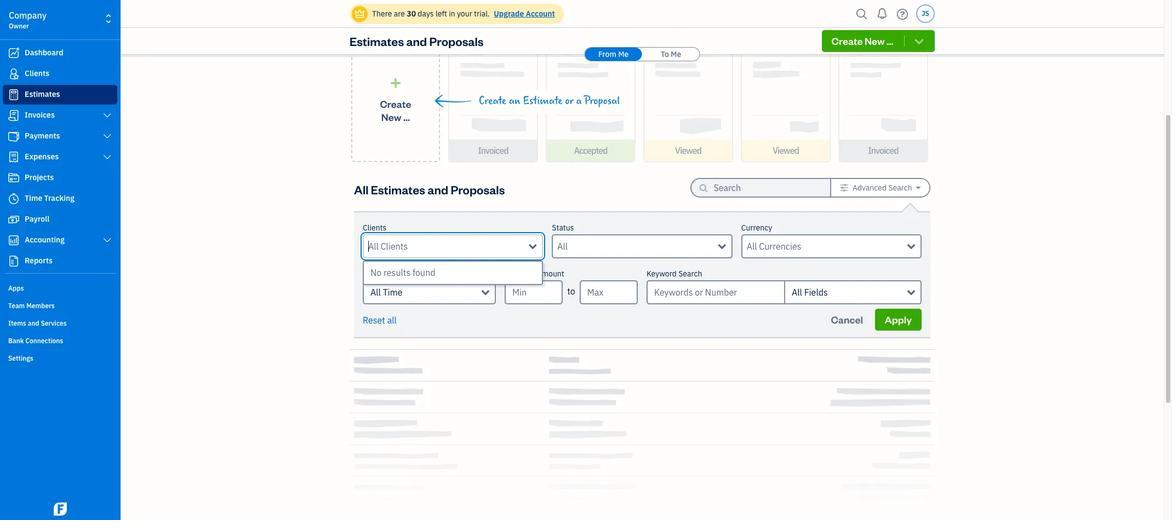 Task type: locate. For each thing, give the bounding box(es) containing it.
create down search icon
[[832, 35, 863, 47]]

and
[[406, 33, 427, 49], [428, 182, 448, 197], [28, 320, 39, 328]]

2 chevron large down image from the top
[[102, 153, 112, 162]]

invoices link
[[3, 106, 117, 126]]

All search field
[[558, 240, 718, 253]]

all inside field
[[792, 287, 802, 298]]

all estimates and proposals
[[354, 182, 505, 197]]

search
[[889, 183, 912, 193], [679, 269, 702, 279]]

0 horizontal spatial search
[[679, 269, 702, 279]]

all inside dropdown button
[[371, 287, 381, 298]]

proposal
[[584, 95, 620, 107]]

to
[[661, 49, 669, 59]]

0 horizontal spatial create
[[380, 97, 411, 110]]

create new … down plus icon on the top left of the page
[[380, 97, 411, 123]]

estimates
[[350, 33, 404, 49], [25, 89, 60, 99], [371, 182, 425, 197]]

create new … down search icon
[[832, 35, 894, 47]]

fields
[[804, 287, 828, 298]]

1 vertical spatial search
[[679, 269, 702, 279]]

1 vertical spatial estimates
[[25, 89, 60, 99]]

reset all button
[[363, 314, 397, 327]]

viewed
[[675, 145, 702, 156], [773, 145, 799, 156]]

1 horizontal spatial viewed
[[773, 145, 799, 156]]

freshbooks image
[[52, 503, 69, 516]]

1 chevron large down image from the top
[[102, 111, 112, 120]]

All Currencies search field
[[747, 240, 908, 253]]

me right 'from'
[[618, 49, 629, 59]]

advanced
[[853, 183, 887, 193]]

me
[[618, 49, 629, 59], [671, 49, 681, 59]]

and for proposals
[[406, 33, 427, 49]]

chevron large down image for expenses
[[102, 153, 112, 162]]

0 horizontal spatial create new …
[[380, 97, 411, 123]]

0 horizontal spatial viewed
[[675, 145, 702, 156]]

connections
[[25, 337, 63, 345]]

30
[[407, 9, 416, 19]]

date range
[[363, 269, 400, 279]]

Estimate Amount Minimum text field
[[505, 281, 563, 305]]

0 vertical spatial create new …
[[832, 35, 894, 47]]

from me
[[598, 49, 629, 59]]

are
[[394, 9, 405, 19]]

create left an
[[479, 95, 507, 107]]

…
[[887, 35, 894, 47], [403, 110, 410, 123]]

estimate
[[523, 95, 563, 107], [505, 269, 535, 279]]

accounting
[[25, 235, 65, 245]]

all
[[354, 182, 369, 197], [371, 287, 381, 298], [792, 287, 802, 298]]

1 vertical spatial …
[[403, 110, 410, 123]]

time right timer icon
[[25, 193, 42, 203]]

1 vertical spatial new
[[381, 110, 401, 123]]

clients link
[[3, 64, 117, 84]]

2 horizontal spatial create
[[832, 35, 863, 47]]

cancel
[[831, 314, 863, 326]]

0 horizontal spatial time
[[25, 193, 42, 203]]

search for advanced search
[[889, 183, 912, 193]]

project image
[[7, 173, 20, 184]]

all time button
[[363, 281, 496, 305]]

search inside the advanced search "dropdown button"
[[889, 183, 912, 193]]

chevron large down image for accounting
[[102, 236, 112, 245]]

1 horizontal spatial and
[[406, 33, 427, 49]]

1 vertical spatial clients
[[363, 223, 387, 233]]

2 vertical spatial and
[[28, 320, 39, 328]]

create new …
[[832, 35, 894, 47], [380, 97, 411, 123]]

payment image
[[7, 131, 20, 142]]

0 horizontal spatial all
[[354, 182, 369, 197]]

dashboard image
[[7, 48, 20, 59]]

chart image
[[7, 235, 20, 246]]

2 horizontal spatial all
[[792, 287, 802, 298]]

create new … button
[[822, 30, 935, 52], [351, 39, 440, 162]]

1 vertical spatial chevron large down image
[[102, 153, 112, 162]]

results
[[384, 267, 411, 278]]

chevron large down image inside invoices link
[[102, 111, 112, 120]]

time down range
[[383, 287, 403, 298]]

1 horizontal spatial search
[[889, 183, 912, 193]]

… inside create new …
[[403, 110, 410, 123]]

Estimate Amount Maximum text field
[[580, 281, 638, 305]]

0 horizontal spatial …
[[403, 110, 410, 123]]

0 vertical spatial chevron large down image
[[102, 111, 112, 120]]

items
[[8, 320, 26, 328]]

upgrade account link
[[492, 9, 555, 19]]

1 horizontal spatial create new … button
[[822, 30, 935, 52]]

estimate up estimate amount minimum text box
[[505, 269, 535, 279]]

estimates inside main element
[[25, 89, 60, 99]]

0 vertical spatial search
[[889, 183, 912, 193]]

create an estimate or a proposal
[[479, 95, 620, 107]]

or
[[565, 95, 574, 107]]

search right keyword
[[679, 269, 702, 279]]

3 chevron large down image from the top
[[102, 236, 112, 245]]

1 vertical spatial and
[[428, 182, 448, 197]]

bank connections
[[8, 337, 63, 345]]

0 horizontal spatial and
[[28, 320, 39, 328]]

reports
[[25, 256, 53, 266]]

me right to
[[671, 49, 681, 59]]

all for all time
[[371, 287, 381, 298]]

2 vertical spatial chevron large down image
[[102, 236, 112, 245]]

2 me from the left
[[671, 49, 681, 59]]

0 horizontal spatial create new … button
[[351, 39, 440, 162]]

1 horizontal spatial create new …
[[832, 35, 894, 47]]

Keyword Search text field
[[647, 281, 784, 305]]

1 vertical spatial create new …
[[380, 97, 411, 123]]

0 vertical spatial …
[[887, 35, 894, 47]]

payroll link
[[3, 210, 117, 230]]

me for to me
[[671, 49, 681, 59]]

plus image
[[389, 78, 402, 89]]

time tracking
[[25, 193, 75, 203]]

advanced search button
[[831, 179, 930, 197]]

clients
[[25, 69, 49, 78], [363, 223, 387, 233]]

1 horizontal spatial me
[[671, 49, 681, 59]]

caretdown image
[[916, 184, 921, 192]]

settings link
[[3, 350, 117, 367]]

create
[[832, 35, 863, 47], [479, 95, 507, 107], [380, 97, 411, 110]]

chevron large down image up chevron large down icon
[[102, 111, 112, 120]]

expense image
[[7, 152, 20, 163]]

range
[[381, 269, 400, 279]]

client image
[[7, 69, 20, 79]]

new inside create new …
[[381, 110, 401, 123]]

0 horizontal spatial me
[[618, 49, 629, 59]]

payments
[[25, 131, 60, 141]]

search left caretdown image
[[889, 183, 912, 193]]

cancel button
[[821, 309, 873, 331]]

0 vertical spatial estimate
[[523, 95, 563, 107]]

1 horizontal spatial invoiced
[[868, 145, 899, 156]]

found
[[413, 267, 435, 278]]

all
[[387, 315, 397, 326]]

chevron large down image inside expenses link
[[102, 153, 112, 162]]

0 vertical spatial time
[[25, 193, 42, 203]]

settings
[[8, 355, 33, 363]]

timer image
[[7, 193, 20, 204]]

create down plus icon on the top left of the page
[[380, 97, 411, 110]]

Search text field
[[714, 179, 813, 197]]

trial.
[[474, 9, 490, 19]]

updated
[[400, 11, 448, 26]]

chevron large down image inside accounting link
[[102, 236, 112, 245]]

and inside main element
[[28, 320, 39, 328]]

1 horizontal spatial time
[[383, 287, 403, 298]]

apps link
[[3, 280, 117, 297]]

proposals
[[429, 33, 484, 49], [451, 182, 505, 197]]

1 horizontal spatial new
[[865, 35, 885, 47]]

time tracking link
[[3, 189, 117, 209]]

date
[[363, 269, 379, 279]]

accepted
[[574, 145, 608, 156]]

items and services
[[8, 320, 67, 328]]

bank
[[8, 337, 24, 345]]

0 vertical spatial clients
[[25, 69, 49, 78]]

new down plus icon on the top left of the page
[[381, 110, 401, 123]]

1 vertical spatial time
[[383, 287, 403, 298]]

chevron large down image down chevron large down icon
[[102, 153, 112, 162]]

Keyword Search field
[[784, 281, 922, 305]]

0 vertical spatial proposals
[[429, 33, 484, 49]]

your
[[457, 9, 472, 19]]

chevron large down image
[[102, 132, 112, 141]]

0 horizontal spatial invoiced
[[478, 145, 509, 156]]

dashboard link
[[3, 43, 117, 63]]

0 horizontal spatial clients
[[25, 69, 49, 78]]

1 horizontal spatial all
[[371, 287, 381, 298]]

new down notifications icon in the top of the page
[[865, 35, 885, 47]]

1 vertical spatial proposals
[[451, 182, 505, 197]]

1 me from the left
[[618, 49, 629, 59]]

estimates and proposals
[[350, 33, 484, 49]]

1 viewed from the left
[[675, 145, 702, 156]]

invoiced
[[478, 145, 509, 156], [868, 145, 899, 156]]

search image
[[853, 6, 871, 22]]

all for all fields
[[792, 287, 802, 298]]

0 vertical spatial estimates
[[350, 33, 404, 49]]

0 vertical spatial and
[[406, 33, 427, 49]]

amount
[[537, 269, 564, 279]]

clients down dashboard
[[25, 69, 49, 78]]

chevron large down image down 'payroll' link
[[102, 236, 112, 245]]

0 horizontal spatial new
[[381, 110, 401, 123]]

recently
[[350, 11, 398, 26]]

estimate left or
[[523, 95, 563, 107]]

chevron large down image
[[102, 111, 112, 120], [102, 153, 112, 162], [102, 236, 112, 245]]

search for keyword search
[[679, 269, 702, 279]]

members
[[26, 302, 55, 310]]

and for services
[[28, 320, 39, 328]]

clients up no
[[363, 223, 387, 233]]

team members
[[8, 302, 55, 310]]



Task type: vqa. For each thing, say whether or not it's contained in the screenshot.
review
no



Task type: describe. For each thing, give the bounding box(es) containing it.
all time
[[371, 287, 403, 298]]

team members link
[[3, 298, 117, 314]]

estimate image
[[7, 89, 20, 100]]

reset
[[363, 315, 385, 326]]

tracking
[[44, 193, 75, 203]]

1 horizontal spatial …
[[887, 35, 894, 47]]

me for from me
[[618, 49, 629, 59]]

status
[[552, 223, 574, 233]]

main element
[[0, 0, 148, 521]]

there are 30 days left in your trial. upgrade account
[[372, 9, 555, 19]]

create new … button for estimates and proposals
[[822, 30, 935, 52]]

projects link
[[3, 168, 117, 188]]

recently updated
[[350, 11, 448, 26]]

create new … button for create an estimate or a proposal
[[351, 39, 440, 162]]

notifications image
[[874, 3, 891, 25]]

expenses link
[[3, 147, 117, 167]]

to
[[567, 286, 575, 297]]

reset all
[[363, 315, 397, 326]]

money image
[[7, 214, 20, 225]]

1 horizontal spatial create
[[479, 95, 507, 107]]

estimates for estimates
[[25, 89, 60, 99]]

company owner
[[9, 10, 47, 30]]

no
[[371, 267, 382, 278]]

account
[[526, 9, 555, 19]]

crown image
[[354, 8, 366, 19]]

advanced search
[[853, 183, 912, 193]]

owner
[[9, 22, 29, 30]]

js button
[[916, 4, 935, 23]]

expenses
[[25, 152, 59, 162]]

a
[[576, 95, 582, 107]]

invoices
[[25, 110, 55, 120]]

apply
[[885, 314, 912, 326]]

there
[[372, 9, 392, 19]]

apply button
[[875, 309, 922, 331]]

invoice image
[[7, 110, 20, 121]]

keyword
[[647, 269, 677, 279]]

chevrondown image
[[913, 36, 926, 47]]

report image
[[7, 256, 20, 267]]

left
[[436, 9, 447, 19]]

currency
[[741, 223, 772, 233]]

js
[[922, 9, 930, 18]]

an
[[509, 95, 521, 107]]

1 vertical spatial estimate
[[505, 269, 535, 279]]

days
[[418, 9, 434, 19]]

company
[[9, 10, 47, 21]]

All Clients search field
[[368, 240, 529, 253]]

reports link
[[3, 252, 117, 271]]

from me link
[[585, 48, 642, 61]]

bank connections link
[[3, 333, 117, 349]]

upgrade
[[494, 9, 524, 19]]

estimates link
[[3, 85, 117, 105]]

accounting link
[[3, 231, 117, 250]]

to me link
[[643, 48, 700, 61]]

1 horizontal spatial clients
[[363, 223, 387, 233]]

projects
[[25, 173, 54, 183]]

go to help image
[[894, 6, 911, 22]]

all for all estimates and proposals
[[354, 182, 369, 197]]

estimates for estimates and proposals
[[350, 33, 404, 49]]

payments link
[[3, 127, 117, 146]]

from
[[598, 49, 617, 59]]

2 invoiced from the left
[[868, 145, 899, 156]]

time inside main element
[[25, 193, 42, 203]]

team
[[8, 302, 25, 310]]

services
[[41, 320, 67, 328]]

2 viewed from the left
[[773, 145, 799, 156]]

clients inside main element
[[25, 69, 49, 78]]

chevron large down image for invoices
[[102, 111, 112, 120]]

no results found
[[371, 267, 435, 278]]

keyword search
[[647, 269, 702, 279]]

time inside dropdown button
[[383, 287, 403, 298]]

items and services link
[[3, 315, 117, 332]]

2 vertical spatial estimates
[[371, 182, 425, 197]]

in
[[449, 9, 455, 19]]

apps
[[8, 284, 24, 293]]

dashboard
[[25, 48, 63, 58]]

settings image
[[840, 184, 849, 192]]

1 invoiced from the left
[[478, 145, 509, 156]]

all fields
[[792, 287, 828, 298]]

0 vertical spatial new
[[865, 35, 885, 47]]

estimate amount
[[505, 269, 564, 279]]

to me
[[661, 49, 681, 59]]

payroll
[[25, 214, 49, 224]]

no results found option
[[364, 262, 542, 284]]

2 horizontal spatial and
[[428, 182, 448, 197]]



